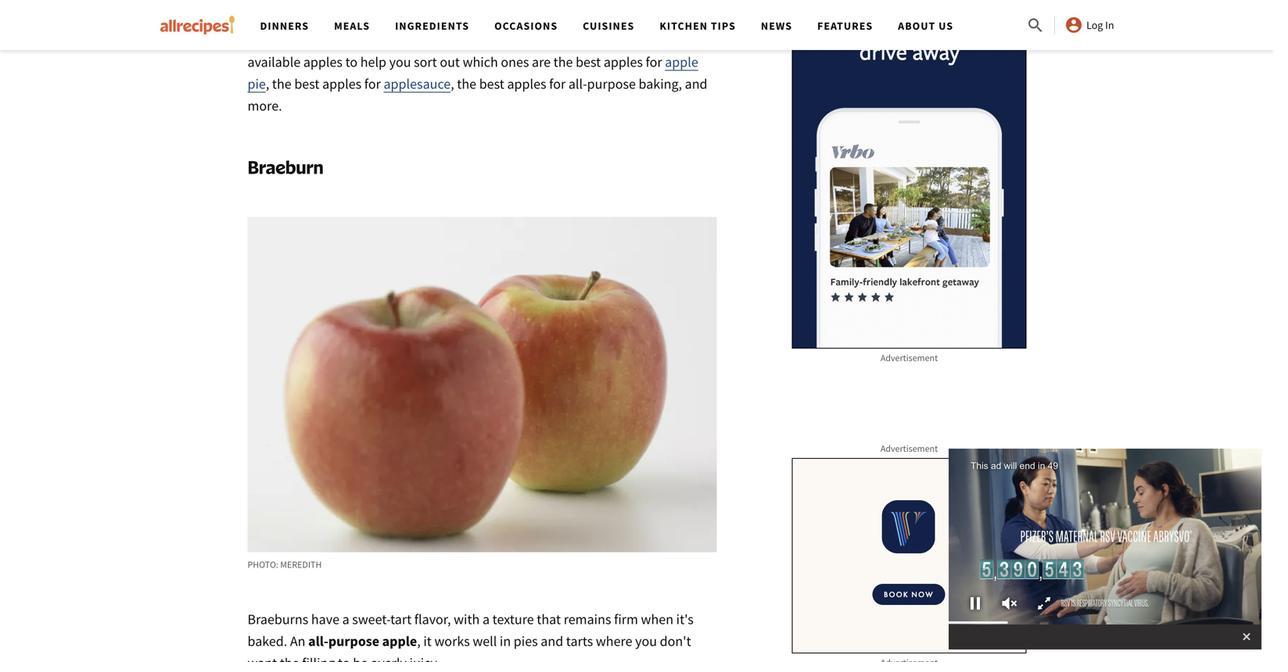 Task type: describe. For each thing, give the bounding box(es) containing it.
to left help
[[345, 53, 358, 71]]

, it works well in pies and tarts where you don't want the filling to be overly juicy.
[[248, 633, 691, 662]]

braeburn
[[248, 156, 324, 178]]

in inside to choose from — more than 2,500 in the united states alone — no wonder it's challenging to know which apple to use for what kind of recipe. let's compare some of the most popular commercially available apples to help you sort out which ones are the best apples for
[[642, 0, 653, 5]]

log in link
[[1064, 16, 1114, 34]]

navigation containing dinners
[[248, 0, 1026, 50]]

flavor,
[[414, 611, 451, 628]]

1 vertical spatial all-
[[308, 633, 328, 650]]

2 a from the left
[[482, 611, 490, 628]]

available
[[248, 53, 301, 71]]

tarts
[[566, 633, 593, 650]]

tart
[[390, 611, 412, 628]]

apple inside apple pie
[[665, 53, 698, 71]]

recipe.
[[323, 31, 363, 49]]

it's inside to choose from — more than 2,500 in the united states alone — no wonder it's challenging to know which apple to use for what kind of recipe. let's compare some of the most popular commercially available apples to help you sort out which ones are the best apples for
[[445, 9, 462, 27]]

to up ingredients link at the left of page
[[439, 0, 451, 5]]

apple pie link
[[248, 53, 698, 93]]

works
[[434, 633, 470, 650]]

best inside to choose from — more than 2,500 in the united states alone — no wonder it's challenging to know which apple to use for what kind of recipe. let's compare some of the most popular commercially available apples to help you sort out which ones are the best apples for
[[576, 53, 601, 71]]

to up most
[[536, 9, 548, 27]]

most
[[522, 31, 552, 49]]

dinners
[[260, 19, 309, 33]]

challenging
[[465, 9, 533, 27]]

ones
[[501, 53, 529, 71]]

1 vertical spatial which
[[463, 53, 498, 71]]

account image
[[1064, 16, 1083, 34]]

applesauce link
[[384, 75, 451, 93]]

unmute button group
[[992, 592, 1027, 615]]

to choose from — more than 2,500 in the united states alone — no wonder it's challenging to know which apple to use for what kind of recipe. let's compare some of the most popular commercially available apples to help you sort out which ones are the best apples for
[[248, 0, 715, 71]]

pies
[[514, 633, 538, 650]]

about us
[[898, 19, 953, 33]]

apple inside to choose from — more than 2,500 in the united states alone — no wonder it's challenging to know which apple to use for what kind of recipe. let's compare some of the most popular commercially available apples to help you sort out which ones are the best apples for
[[624, 9, 658, 27]]

help
[[360, 53, 386, 71]]

home image
[[160, 16, 235, 34]]

for down help
[[364, 75, 381, 93]]

, for applesauce
[[266, 75, 269, 93]]

to inside , it works well in pies and tarts where you don't want the filling to be overly juicy.
[[338, 655, 350, 662]]

for up baking,
[[646, 53, 662, 71]]

kind
[[280, 31, 306, 49]]

1 vertical spatial purpose
[[328, 633, 379, 650]]

let's
[[366, 31, 393, 49]]

1 of from the left
[[309, 31, 320, 49]]

it's inside braeburns have a sweet-tart flavor, with a texture that remains firm when it's baked. an
[[676, 611, 694, 628]]

want
[[248, 655, 277, 662]]

and inside , the best apples for all-purpose baking, and more.
[[685, 75, 707, 93]]

compare
[[396, 31, 448, 49]]

meredith
[[280, 559, 322, 571]]

the up ones
[[500, 31, 520, 49]]

when
[[641, 611, 673, 628]]

cuisines link
[[583, 19, 635, 33]]

texture
[[492, 611, 534, 628]]

no
[[379, 9, 394, 27]]

1 a from the left
[[342, 611, 349, 628]]

features
[[817, 19, 873, 33]]

ingredients link
[[395, 19, 469, 33]]

1 horizontal spatial which
[[586, 9, 621, 27]]

best for , the best apples for all-purpose baking, and more.
[[479, 75, 504, 93]]

best for , the best apples for applesauce
[[294, 75, 319, 93]]

occasions link
[[494, 19, 558, 33]]

an
[[290, 633, 305, 650]]

alone
[[329, 9, 362, 27]]

ingredients
[[395, 19, 469, 33]]

know
[[551, 9, 583, 27]]

out
[[440, 53, 460, 71]]

popular
[[555, 31, 601, 49]]

2,500
[[608, 0, 639, 5]]

wonder
[[397, 9, 442, 27]]

where
[[596, 633, 632, 650]]

, the best apples for applesauce
[[266, 75, 451, 93]]

sort
[[414, 53, 437, 71]]

states
[[290, 9, 326, 27]]

news link
[[761, 19, 792, 33]]

in
[[1105, 18, 1114, 32]]

all- inside , the best apples for all-purpose baking, and more.
[[568, 75, 587, 93]]

be
[[353, 655, 368, 662]]

dinners link
[[260, 19, 309, 33]]

well
[[473, 633, 497, 650]]

to left use
[[660, 9, 673, 27]]

it
[[423, 633, 432, 650]]

firm
[[614, 611, 638, 628]]

0 horizontal spatial —
[[365, 9, 376, 27]]

0 vertical spatial —
[[530, 0, 541, 5]]

kitchen tips
[[660, 19, 736, 33]]

, for pies
[[417, 633, 421, 650]]



Task type: locate. For each thing, give the bounding box(es) containing it.
the down out
[[457, 75, 476, 93]]

meals link
[[334, 19, 370, 33]]

some
[[451, 31, 483, 49]]

best down ones
[[479, 75, 504, 93]]

2 vertical spatial apple
[[382, 633, 417, 650]]

filling
[[302, 655, 335, 662]]

in inside , it works well in pies and tarts where you don't want the filling to be overly juicy.
[[500, 633, 511, 650]]

braeburns have a sweet-tart flavor, with a texture that remains firm when it's baked. an
[[248, 611, 694, 650]]

occasions
[[494, 19, 558, 33]]

braeburns
[[248, 611, 308, 628]]

a right with
[[482, 611, 490, 628]]

1 vertical spatial you
[[635, 633, 657, 650]]

baked.
[[248, 633, 287, 650]]

more.
[[248, 97, 282, 115]]

, the best apples for all-purpose baking, and more.
[[248, 75, 707, 115]]

log in
[[1086, 18, 1114, 32]]

, up the more.
[[266, 75, 269, 93]]

apples down the commercially
[[604, 53, 643, 71]]

1 vertical spatial —
[[365, 9, 376, 27]]

the right are
[[553, 53, 573, 71]]

kitchen
[[660, 19, 708, 33]]

best down available
[[294, 75, 319, 93]]

you left sort
[[389, 53, 411, 71]]

1 horizontal spatial and
[[685, 75, 707, 93]]

, for all-
[[451, 75, 454, 93]]

0 horizontal spatial a
[[342, 611, 349, 628]]

apple pie
[[248, 53, 698, 93]]

2 horizontal spatial ,
[[451, 75, 454, 93]]

1 horizontal spatial purpose
[[587, 75, 636, 93]]

0 horizontal spatial of
[[309, 31, 320, 49]]

search image
[[1026, 16, 1045, 35]]

and down that
[[541, 633, 563, 650]]

1 horizontal spatial it's
[[676, 611, 694, 628]]

, inside , it works well in pies and tarts where you don't want the filling to be overly juicy.
[[417, 633, 421, 650]]

0 vertical spatial it's
[[445, 9, 462, 27]]

1 advertisement region from the top
[[792, 0, 1026, 349]]

best inside , the best apples for all-purpose baking, and more.
[[479, 75, 504, 93]]

2 horizontal spatial apple
[[665, 53, 698, 71]]

0 vertical spatial purpose
[[587, 75, 636, 93]]

advertisement region
[[792, 0, 1026, 349], [792, 458, 1026, 654]]

apples down "recipe."
[[303, 53, 343, 71]]

all-purpose apple
[[308, 633, 417, 650]]

cuisines
[[583, 19, 635, 33]]

us
[[939, 19, 953, 33]]

, down out
[[451, 75, 454, 93]]

1 horizontal spatial in
[[642, 0, 653, 5]]

1 vertical spatial and
[[541, 633, 563, 650]]

1 horizontal spatial best
[[479, 75, 504, 93]]

1 vertical spatial it's
[[676, 611, 694, 628]]

commercially
[[604, 31, 684, 49]]

1 horizontal spatial a
[[482, 611, 490, 628]]

have
[[311, 611, 339, 628]]

1 horizontal spatial apple
[[624, 9, 658, 27]]

it's
[[445, 9, 462, 27], [676, 611, 694, 628]]

log
[[1086, 18, 1103, 32]]

juicy.
[[409, 655, 440, 662]]

to
[[439, 0, 451, 5], [536, 9, 548, 27], [660, 9, 673, 27], [345, 53, 358, 71], [338, 655, 350, 662]]

0 horizontal spatial ,
[[266, 75, 269, 93]]

0 horizontal spatial it's
[[445, 9, 462, 27]]

apple up overly
[[382, 633, 417, 650]]

— right from
[[530, 0, 541, 5]]

purpose left baking,
[[587, 75, 636, 93]]

, left the it
[[417, 633, 421, 650]]

the up kitchen
[[656, 0, 675, 5]]

in
[[642, 0, 653, 5], [500, 633, 511, 650]]

a
[[342, 611, 349, 628], [482, 611, 490, 628]]

0 horizontal spatial apple
[[382, 633, 417, 650]]

1 horizontal spatial ,
[[417, 633, 421, 650]]

united
[[248, 9, 287, 27]]

remains
[[564, 611, 611, 628]]

than
[[577, 0, 605, 5]]

which down some
[[463, 53, 498, 71]]

apple up baking,
[[665, 53, 698, 71]]

— left no
[[365, 9, 376, 27]]

—
[[530, 0, 541, 5], [365, 9, 376, 27]]

best
[[576, 53, 601, 71], [294, 75, 319, 93], [479, 75, 504, 93]]

more
[[544, 0, 575, 5]]

the down an
[[280, 655, 299, 662]]

that
[[537, 611, 561, 628]]

don't
[[660, 633, 691, 650]]

for
[[699, 9, 715, 27], [646, 53, 662, 71], [364, 75, 381, 93], [549, 75, 566, 93]]

to left the be
[[338, 655, 350, 662]]

about
[[898, 19, 936, 33]]

0 horizontal spatial which
[[463, 53, 498, 71]]

and right baking,
[[685, 75, 707, 93]]

0 horizontal spatial you
[[389, 53, 411, 71]]

and
[[685, 75, 707, 93], [541, 633, 563, 650]]

,
[[266, 75, 269, 93], [451, 75, 454, 93], [417, 633, 421, 650]]

the inside , the best apples for all-purpose baking, and more.
[[457, 75, 476, 93]]

0 vertical spatial all-
[[568, 75, 587, 93]]

for right use
[[699, 9, 715, 27]]

for down are
[[549, 75, 566, 93]]

which down 'than' on the top left
[[586, 9, 621, 27]]

0 horizontal spatial all-
[[308, 633, 328, 650]]

apples inside , the best apples for all-purpose baking, and more.
[[507, 75, 546, 93]]

1 vertical spatial in
[[500, 633, 511, 650]]

it's up don't
[[676, 611, 694, 628]]

0 vertical spatial which
[[586, 9, 621, 27]]

the
[[656, 0, 675, 5], [500, 31, 520, 49], [553, 53, 573, 71], [272, 75, 292, 93], [457, 75, 476, 93], [280, 655, 299, 662]]

purpose up the be
[[328, 633, 379, 650]]

apple up the commercially
[[624, 9, 658, 27]]

of right kind
[[309, 31, 320, 49]]

all- down the popular
[[568, 75, 587, 93]]

you
[[389, 53, 411, 71], [635, 633, 657, 650]]

you inside , it works well in pies and tarts where you don't want the filling to be overly juicy.
[[635, 633, 657, 650]]

1 horizontal spatial of
[[486, 31, 497, 49]]

about us link
[[898, 19, 953, 33]]

overly
[[370, 655, 407, 662]]

in left the pies on the bottom left of page
[[500, 633, 511, 650]]

applesauce
[[384, 75, 451, 93]]

2 horizontal spatial best
[[576, 53, 601, 71]]

apple
[[624, 9, 658, 27], [665, 53, 698, 71], [382, 633, 417, 650]]

kitchen tips link
[[660, 19, 736, 33]]

and inside , it works well in pies and tarts where you don't want the filling to be overly juicy.
[[541, 633, 563, 650]]

two braeburn apples image
[[248, 217, 717, 553]]

apples
[[303, 53, 343, 71], [604, 53, 643, 71], [322, 75, 361, 93], [507, 75, 546, 93]]

0 vertical spatial apple
[[624, 9, 658, 27]]

navigation
[[248, 0, 1026, 50]]

meals
[[334, 19, 370, 33]]

with
[[454, 611, 480, 628]]

a right have
[[342, 611, 349, 628]]

1 vertical spatial advertisement region
[[792, 458, 1026, 654]]

, inside , the best apples for all-purpose baking, and more.
[[451, 75, 454, 93]]

choose
[[454, 0, 496, 5]]

best down the popular
[[576, 53, 601, 71]]

use
[[675, 9, 696, 27]]

0 vertical spatial advertisement region
[[792, 0, 1026, 349]]

1 vertical spatial apple
[[665, 53, 698, 71]]

0 horizontal spatial and
[[541, 633, 563, 650]]

pie
[[248, 75, 266, 93]]

purpose
[[587, 75, 636, 93], [328, 633, 379, 650]]

baking,
[[639, 75, 682, 93]]

purpose inside , the best apples for all-purpose baking, and more.
[[587, 75, 636, 93]]

are
[[532, 53, 551, 71]]

apples down help
[[322, 75, 361, 93]]

0 vertical spatial in
[[642, 0, 653, 5]]

from
[[499, 0, 527, 5]]

0 horizontal spatial in
[[500, 633, 511, 650]]

it's up some
[[445, 9, 462, 27]]

what
[[248, 31, 277, 49]]

apples down ones
[[507, 75, 546, 93]]

news
[[761, 19, 792, 33]]

which
[[586, 9, 621, 27], [463, 53, 498, 71]]

all- up filling
[[308, 633, 328, 650]]

tips
[[711, 19, 736, 33]]

the down available
[[272, 75, 292, 93]]

0 horizontal spatial best
[[294, 75, 319, 93]]

2 of from the left
[[486, 31, 497, 49]]

the inside , it works well in pies and tarts where you don't want the filling to be overly juicy.
[[280, 655, 299, 662]]

1 horizontal spatial all-
[[568, 75, 587, 93]]

you inside to choose from — more than 2,500 in the united states alone — no wonder it's challenging to know which apple to use for what kind of recipe. let's compare some of the most popular commercially available apples to help you sort out which ones are the best apples for
[[389, 53, 411, 71]]

2 advertisement region from the top
[[792, 458, 1026, 654]]

1 horizontal spatial you
[[635, 633, 657, 650]]

in right 2,500
[[642, 0, 653, 5]]

for inside , the best apples for all-purpose baking, and more.
[[549, 75, 566, 93]]

sweet-
[[352, 611, 390, 628]]

features link
[[817, 19, 873, 33]]

of down 'challenging'
[[486, 31, 497, 49]]

0 horizontal spatial purpose
[[328, 633, 379, 650]]

0 vertical spatial you
[[389, 53, 411, 71]]

1 horizontal spatial —
[[530, 0, 541, 5]]

you down when in the bottom right of the page
[[635, 633, 657, 650]]

of
[[309, 31, 320, 49], [486, 31, 497, 49]]

0 vertical spatial and
[[685, 75, 707, 93]]



Task type: vqa. For each thing, say whether or not it's contained in the screenshot.
News link
yes



